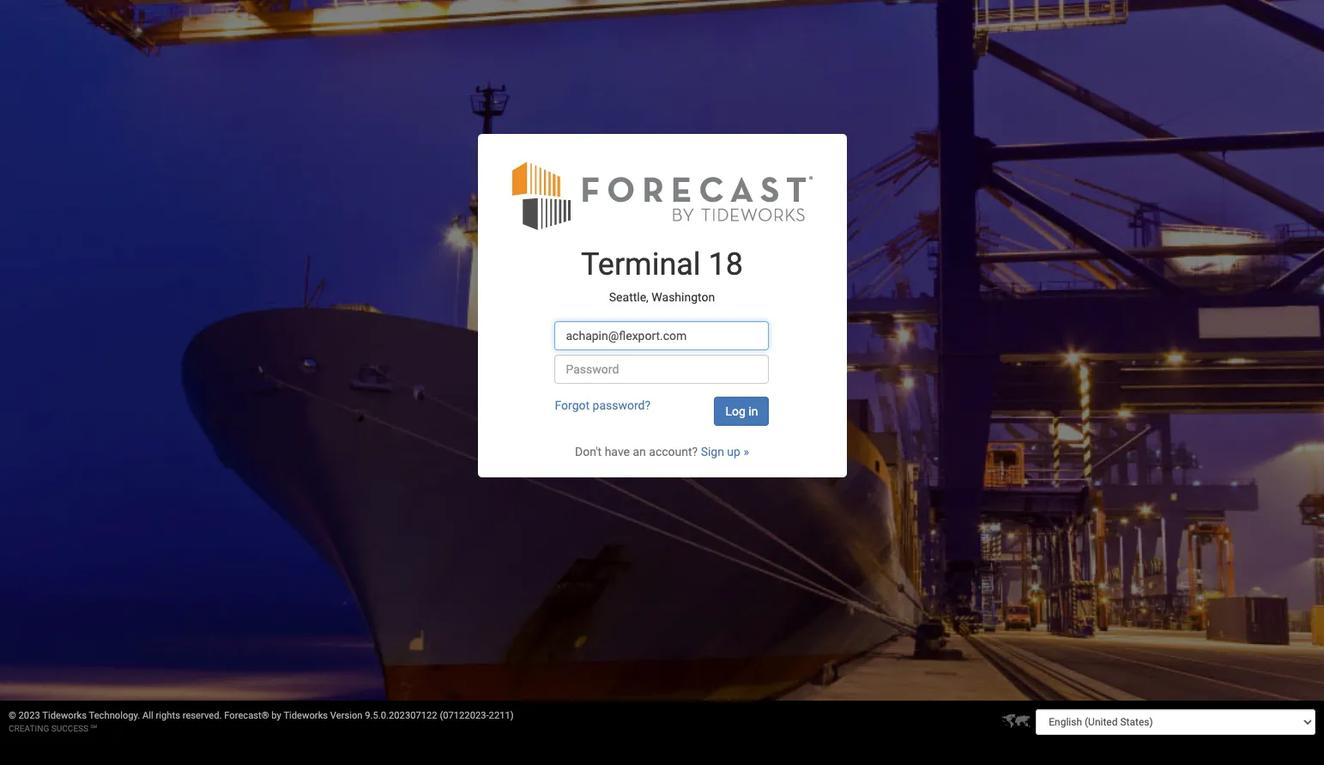 Task type: vqa. For each thing, say whether or not it's contained in the screenshot.
reserved.
yes



Task type: describe. For each thing, give the bounding box(es) containing it.
forecast®
[[224, 710, 269, 721]]

success
[[51, 724, 89, 733]]

an
[[633, 445, 646, 459]]

9.5.0.202307122
[[365, 710, 438, 721]]

log
[[726, 405, 746, 418]]

don't
[[575, 445, 602, 459]]

℠
[[91, 724, 97, 733]]

seattle,
[[609, 290, 649, 304]]

2211)
[[489, 710, 514, 721]]

rights
[[156, 710, 180, 721]]

terminal 18 seattle, washington
[[581, 247, 743, 304]]

in
[[749, 405, 759, 418]]

(07122023-
[[440, 710, 489, 721]]

don't have an account? sign up »
[[575, 445, 750, 459]]

1 tideworks from the left
[[42, 710, 87, 721]]

sign
[[701, 445, 725, 459]]

forgot password? link
[[555, 399, 651, 412]]

all
[[143, 710, 154, 721]]

version
[[330, 710, 363, 721]]

reserved.
[[183, 710, 222, 721]]

© 2023 tideworks technology. all rights reserved. forecast® by tideworks version 9.5.0.202307122 (07122023-2211) creating success ℠
[[9, 710, 514, 733]]



Task type: locate. For each thing, give the bounding box(es) containing it.
log in button
[[715, 397, 770, 426]]

1 horizontal spatial tideworks
[[284, 710, 328, 721]]

tideworks up success
[[42, 710, 87, 721]]

2 tideworks from the left
[[284, 710, 328, 721]]

password?
[[593, 399, 651, 412]]

Email or username text field
[[555, 321, 770, 351]]

0 horizontal spatial tideworks
[[42, 710, 87, 721]]

by
[[272, 710, 281, 721]]

up
[[728, 445, 741, 459]]

tideworks
[[42, 710, 87, 721], [284, 710, 328, 721]]

forgot
[[555, 399, 590, 412]]

have
[[605, 445, 630, 459]]

18
[[709, 247, 743, 283]]

tideworks right by
[[284, 710, 328, 721]]

creating
[[9, 724, 49, 733]]

forgot password? log in
[[555, 399, 759, 418]]

©
[[9, 710, 16, 721]]

sign up » link
[[701, 445, 750, 459]]

forecast® by tideworks image
[[512, 160, 813, 231]]

»
[[744, 445, 750, 459]]

2023
[[19, 710, 40, 721]]

Password password field
[[555, 355, 770, 384]]

washington
[[652, 290, 715, 304]]

account?
[[649, 445, 698, 459]]

technology.
[[89, 710, 140, 721]]

terminal
[[581, 247, 701, 283]]



